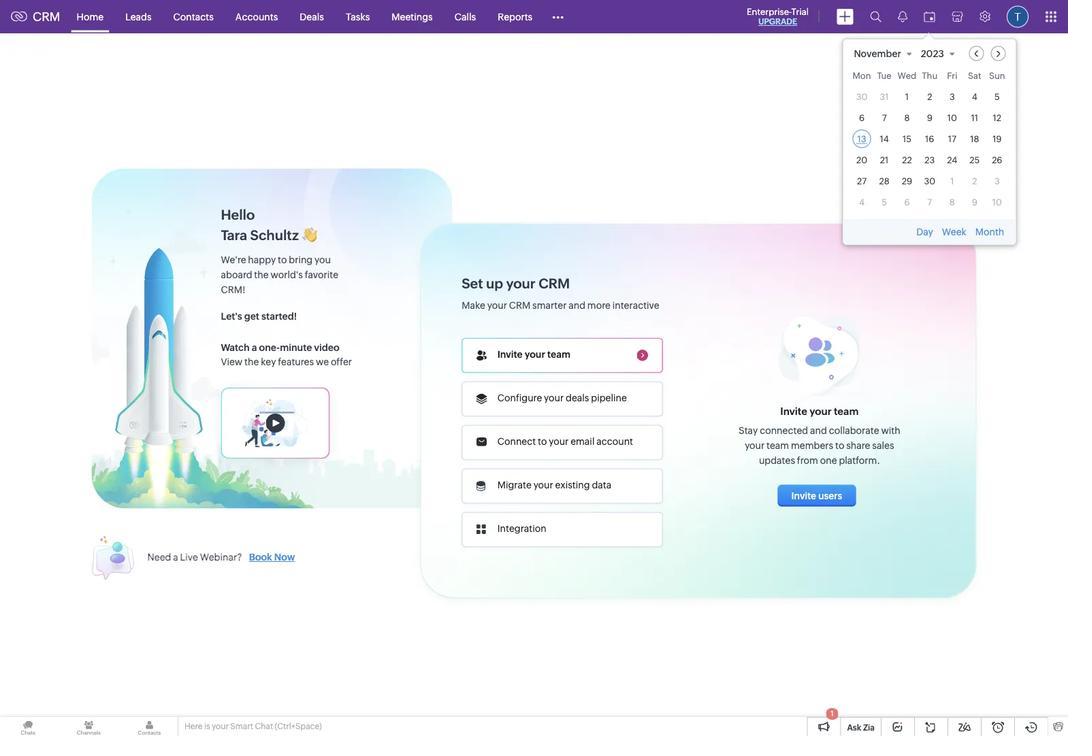 Task type: vqa. For each thing, say whether or not it's contained in the screenshot.
Account Name the Name
no



Task type: locate. For each thing, give the bounding box(es) containing it.
2023 field
[[921, 46, 961, 61]]

a for live
[[173, 552, 178, 563]]

row containing mon
[[853, 70, 1007, 85]]

3 row from the top
[[853, 109, 1007, 127]]

0 vertical spatial team
[[548, 349, 571, 360]]

4 down 27
[[859, 197, 865, 207]]

create menu image
[[837, 9, 854, 25]]

and left more
[[569, 300, 586, 311]]

1 vertical spatial 3
[[995, 176, 1000, 186]]

30 down monday column header
[[856, 92, 868, 102]]

2 vertical spatial invite
[[792, 490, 817, 501]]

home
[[77, 11, 104, 22]]

0 vertical spatial crm
[[33, 10, 60, 24]]

1 vertical spatial 2
[[972, 176, 977, 186]]

15
[[903, 134, 912, 144]]

you
[[315, 254, 331, 265]]

6 up 13
[[859, 113, 865, 123]]

bring
[[289, 254, 313, 265]]

schultz
[[250, 227, 299, 243]]

0 vertical spatial and
[[569, 300, 586, 311]]

to right connect
[[538, 436, 547, 447]]

to left share
[[836, 440, 845, 451]]

team
[[548, 349, 571, 360], [834, 406, 859, 418], [767, 440, 789, 451]]

home link
[[66, 0, 114, 33]]

calendar image
[[924, 11, 936, 22]]

smarter
[[533, 300, 567, 311]]

to
[[278, 254, 287, 265], [538, 436, 547, 447], [836, 440, 845, 451]]

and inside stay connected and collaborate with your team members to share sales updates from one platform.
[[810, 425, 827, 436]]

1 vertical spatial 1
[[951, 176, 954, 186]]

enterprise-
[[747, 6, 792, 17]]

make your crm smarter and more interactive
[[462, 300, 660, 311]]

a inside watch a one-minute video view the key features we offer
[[252, 342, 257, 353]]

invite up connected
[[781, 406, 808, 418]]

to inside stay connected and collaborate with your team members to share sales updates from one platform.
[[836, 440, 845, 451]]

22
[[902, 155, 912, 165]]

0 horizontal spatial 30
[[856, 92, 868, 102]]

0 vertical spatial 6
[[859, 113, 865, 123]]

2 down 25
[[972, 176, 977, 186]]

1
[[906, 92, 909, 102], [951, 176, 954, 186], [831, 710, 834, 719]]

to up world's
[[278, 254, 287, 265]]

a left live at the bottom left of page
[[173, 552, 178, 563]]

crm
[[33, 10, 60, 24], [539, 276, 570, 291], [509, 300, 531, 311]]

the for key
[[244, 356, 259, 367]]

trial
[[792, 6, 809, 17]]

1 vertical spatial crm
[[539, 276, 570, 291]]

book
[[249, 552, 272, 563]]

1 horizontal spatial team
[[767, 440, 789, 451]]

1 horizontal spatial 2
[[972, 176, 977, 186]]

data
[[592, 480, 612, 491]]

crm down set up your crm
[[509, 300, 531, 311]]

let's get started!
[[221, 311, 297, 322]]

2 down thursday column header
[[928, 92, 933, 102]]

share
[[847, 440, 871, 451]]

chat
[[255, 722, 273, 732]]

row containing 30
[[853, 88, 1007, 106]]

8
[[905, 113, 910, 123], [950, 197, 955, 207]]

create menu element
[[829, 0, 862, 33]]

your right is
[[212, 722, 229, 732]]

we're
[[221, 254, 246, 265]]

10 up month link
[[993, 197, 1002, 207]]

invite left users
[[792, 490, 817, 501]]

your up configure
[[525, 349, 545, 360]]

1 horizontal spatial 10
[[993, 197, 1002, 207]]

the inside we're happy to bring you aboard the world's favorite crm!
[[254, 269, 269, 280]]

4 row from the top
[[853, 130, 1007, 148]]

team up updates
[[767, 440, 789, 451]]

0 horizontal spatial 10
[[948, 113, 957, 123]]

configure your deals pipeline
[[498, 393, 627, 404]]

1 row from the top
[[853, 70, 1007, 85]]

a
[[252, 342, 257, 353], [173, 552, 178, 563]]

the
[[254, 269, 269, 280], [244, 356, 259, 367]]

1 horizontal spatial 5
[[995, 92, 1000, 102]]

your down stay
[[745, 440, 765, 451]]

month link
[[974, 226, 1006, 237]]

26
[[992, 155, 1003, 165]]

accounts
[[235, 11, 278, 22]]

2 row from the top
[[853, 88, 1007, 106]]

1 vertical spatial a
[[173, 552, 178, 563]]

and up the members
[[810, 425, 827, 436]]

1 horizontal spatial 1
[[906, 92, 909, 102]]

5 down '28'
[[882, 197, 887, 207]]

0 horizontal spatial 1
[[831, 710, 834, 719]]

your down up
[[487, 300, 507, 311]]

month
[[976, 226, 1005, 237]]

1 horizontal spatial 7
[[928, 197, 932, 207]]

29
[[902, 176, 913, 186]]

invite your team
[[498, 349, 571, 360], [781, 406, 859, 418]]

2 horizontal spatial 1
[[951, 176, 954, 186]]

0 horizontal spatial 8
[[905, 113, 910, 123]]

5
[[995, 92, 1000, 102], [882, 197, 887, 207]]

19
[[993, 134, 1002, 144]]

members
[[791, 440, 834, 451]]

2 vertical spatial crm
[[509, 300, 531, 311]]

0 horizontal spatial a
[[173, 552, 178, 563]]

0 vertical spatial 4
[[972, 92, 978, 102]]

crm up smarter
[[539, 276, 570, 291]]

28
[[879, 176, 890, 186]]

configure
[[498, 393, 542, 404]]

invite your team up configure
[[498, 349, 571, 360]]

invite users
[[792, 490, 843, 501]]

16
[[925, 134, 935, 144]]

the left key
[[244, 356, 259, 367]]

your right up
[[506, 276, 536, 291]]

3
[[950, 92, 955, 102], [995, 176, 1000, 186]]

0 horizontal spatial 3
[[950, 92, 955, 102]]

1 vertical spatial 9
[[972, 197, 978, 207]]

0 vertical spatial the
[[254, 269, 269, 280]]

1 horizontal spatial invite your team
[[781, 406, 859, 418]]

0 vertical spatial a
[[252, 342, 257, 353]]

2 horizontal spatial to
[[836, 440, 845, 451]]

4 down saturday column header
[[972, 92, 978, 102]]

0 horizontal spatial and
[[569, 300, 586, 311]]

1 horizontal spatial a
[[252, 342, 257, 353]]

tasks link
[[335, 0, 381, 33]]

day
[[917, 226, 933, 237]]

key
[[261, 356, 276, 367]]

stay
[[739, 425, 758, 436]]

1 vertical spatial team
[[834, 406, 859, 418]]

team up the configure your deals pipeline
[[548, 349, 571, 360]]

0 horizontal spatial to
[[278, 254, 287, 265]]

0 horizontal spatial team
[[548, 349, 571, 360]]

6 row from the top
[[853, 172, 1007, 190]]

1 horizontal spatial and
[[810, 425, 827, 436]]

1 vertical spatial the
[[244, 356, 259, 367]]

row containing 27
[[853, 172, 1007, 190]]

5 row from the top
[[853, 151, 1007, 169]]

9 down skip button
[[972, 197, 978, 207]]

row containing 6
[[853, 109, 1007, 127]]

1 horizontal spatial 6
[[905, 197, 910, 207]]

from
[[797, 455, 818, 466]]

the for world's
[[254, 269, 269, 280]]

7
[[882, 113, 887, 123], [928, 197, 932, 207]]

0 horizontal spatial 6
[[859, 113, 865, 123]]

7 row from the top
[[853, 193, 1007, 211]]

0 vertical spatial 9
[[927, 113, 933, 123]]

set up your crm
[[462, 276, 570, 291]]

ask
[[847, 724, 862, 733]]

the down happy
[[254, 269, 269, 280]]

2 horizontal spatial team
[[834, 406, 859, 418]]

november
[[854, 48, 902, 59]]

to inside we're happy to bring you aboard the world's favorite crm!
[[278, 254, 287, 265]]

1 vertical spatial 5
[[882, 197, 887, 207]]

1 vertical spatial 30
[[924, 176, 936, 186]]

1 vertical spatial and
[[810, 425, 827, 436]]

your right migrate
[[534, 480, 553, 491]]

30 down 23 on the top right of page
[[924, 176, 936, 186]]

more
[[588, 300, 611, 311]]

team up collaborate on the right bottom of the page
[[834, 406, 859, 418]]

0 horizontal spatial 4
[[859, 197, 865, 207]]

saturday column header
[[966, 70, 984, 85]]

9
[[927, 113, 933, 123], [972, 197, 978, 207]]

row containing 13
[[853, 130, 1007, 148]]

1 horizontal spatial 30
[[924, 176, 936, 186]]

video
[[314, 342, 339, 353]]

signals element
[[890, 0, 916, 33]]

8 down skip button
[[950, 197, 955, 207]]

tasks
[[346, 11, 370, 22]]

7 up "day" on the right of the page
[[928, 197, 932, 207]]

the inside watch a one-minute video view the key features we offer
[[244, 356, 259, 367]]

0 vertical spatial 5
[[995, 92, 1000, 102]]

12
[[993, 113, 1002, 123]]

2 vertical spatial team
[[767, 440, 789, 451]]

8 up the 15
[[905, 113, 910, 123]]

11
[[971, 113, 979, 123]]

invite up configure
[[498, 349, 523, 360]]

invite inside button
[[792, 490, 817, 501]]

20
[[857, 155, 868, 165]]

chats image
[[0, 718, 56, 737]]

sat
[[968, 70, 982, 81]]

1 vertical spatial 8
[[950, 197, 955, 207]]

reports
[[498, 11, 533, 22]]

10 up 17
[[948, 113, 957, 123]]

0 horizontal spatial 2
[[928, 92, 933, 102]]

migrate your existing data
[[498, 480, 612, 491]]

week
[[942, 226, 967, 237]]

happy
[[248, 254, 276, 265]]

1 vertical spatial invite your team
[[781, 406, 859, 418]]

a left one-
[[252, 342, 257, 353]]

5 down the sunday column header on the top
[[995, 92, 1000, 102]]

pipeline
[[591, 393, 627, 404]]

9 up the 16
[[927, 113, 933, 123]]

thursday column header
[[921, 70, 939, 85]]

offer
[[331, 356, 352, 367]]

10
[[948, 113, 957, 123], [993, 197, 1002, 207]]

we're happy to bring you aboard the world's favorite crm!
[[221, 254, 338, 295]]

1 horizontal spatial 3
[[995, 176, 1000, 186]]

team inside stay connected and collaborate with your team members to share sales updates from one platform.
[[767, 440, 789, 451]]

1 horizontal spatial 9
[[972, 197, 978, 207]]

3 down the 26
[[995, 176, 1000, 186]]

1 horizontal spatial crm
[[509, 300, 531, 311]]

grid
[[843, 68, 1016, 220]]

search element
[[862, 0, 890, 33]]

6 down 29
[[905, 197, 910, 207]]

1 vertical spatial 4
[[859, 197, 865, 207]]

0 horizontal spatial 9
[[927, 113, 933, 123]]

row
[[853, 70, 1007, 85], [853, 88, 1007, 106], [853, 109, 1007, 127], [853, 130, 1007, 148], [853, 151, 1007, 169], [853, 172, 1007, 190], [853, 193, 1007, 211]]

invite your team up stay connected and collaborate with your team members to share sales updates from one platform.
[[781, 406, 859, 418]]

7 down the '31'
[[882, 113, 887, 123]]

0 vertical spatial 1
[[906, 92, 909, 102]]

1 horizontal spatial 4
[[972, 92, 978, 102]]

4
[[972, 92, 978, 102], [859, 197, 865, 207]]

crm left home "link"
[[33, 10, 60, 24]]

here
[[185, 722, 203, 732]]

0 vertical spatial invite your team
[[498, 349, 571, 360]]

invite
[[498, 349, 523, 360], [781, 406, 808, 418], [792, 490, 817, 501]]

hello tara schultz
[[221, 207, 299, 243]]

monday column header
[[853, 70, 871, 85]]

webinar?
[[200, 552, 242, 563]]

0 vertical spatial 7
[[882, 113, 887, 123]]

need a live webinar? book now
[[147, 552, 295, 563]]

3 down friday column header
[[950, 92, 955, 102]]

1 vertical spatial 6
[[905, 197, 910, 207]]

channels image
[[61, 718, 117, 737]]

meetings
[[392, 11, 433, 22]]

13
[[858, 134, 867, 144]]



Task type: describe. For each thing, give the bounding box(es) containing it.
let's
[[221, 311, 242, 322]]

ask zia
[[847, 724, 875, 733]]

1 horizontal spatial 8
[[950, 197, 955, 207]]

profile image
[[1007, 6, 1029, 28]]

thu
[[922, 70, 938, 81]]

sun
[[989, 70, 1006, 81]]

email
[[571, 436, 595, 447]]

skip button
[[929, 169, 977, 190]]

23
[[925, 155, 935, 165]]

(ctrl+space)
[[275, 722, 322, 732]]

connect to your email account
[[498, 436, 633, 447]]

account
[[597, 436, 633, 447]]

mon tue wed thu
[[853, 70, 938, 81]]

your left deals at the bottom of page
[[544, 393, 564, 404]]

now
[[274, 552, 295, 563]]

view
[[221, 356, 243, 367]]

0 vertical spatial invite
[[498, 349, 523, 360]]

search image
[[870, 11, 882, 22]]

0 vertical spatial 2
[[928, 92, 933, 102]]

1 horizontal spatial to
[[538, 436, 547, 447]]

18
[[970, 134, 979, 144]]

0 vertical spatial 30
[[856, 92, 868, 102]]

0 horizontal spatial invite your team
[[498, 349, 571, 360]]

we
[[316, 356, 329, 367]]

fri
[[947, 70, 958, 81]]

migrate
[[498, 480, 532, 491]]

0 horizontal spatial 7
[[882, 113, 887, 123]]

book now link
[[242, 552, 295, 563]]

hello
[[221, 207, 255, 223]]

enterprise-trial upgrade
[[747, 6, 809, 26]]

17
[[948, 134, 957, 144]]

need
[[147, 552, 171, 563]]

world's
[[271, 269, 303, 280]]

contacts
[[173, 11, 214, 22]]

tara
[[221, 227, 247, 243]]

a for one-
[[252, 342, 257, 353]]

invite users button
[[778, 485, 856, 507]]

grid containing mon
[[843, 68, 1016, 220]]

smart
[[230, 722, 253, 732]]

tue
[[877, 70, 892, 81]]

1 vertical spatial 10
[[993, 197, 1002, 207]]

31
[[880, 92, 889, 102]]

Other Modules field
[[544, 6, 573, 28]]

week link
[[941, 226, 968, 237]]

get
[[244, 311, 259, 322]]

0 horizontal spatial crm
[[33, 10, 60, 24]]

0 vertical spatial 10
[[948, 113, 957, 123]]

contacts image
[[121, 718, 177, 737]]

0 vertical spatial 8
[[905, 113, 910, 123]]

collaborate
[[829, 425, 880, 436]]

calls
[[455, 11, 476, 22]]

signals image
[[898, 11, 908, 22]]

reports link
[[487, 0, 544, 33]]

updates
[[759, 455, 795, 466]]

tuesday column header
[[875, 70, 894, 85]]

upgrade
[[759, 17, 797, 26]]

one
[[820, 455, 837, 466]]

November field
[[854, 46, 919, 61]]

27
[[857, 176, 867, 186]]

skip
[[943, 174, 963, 185]]

one-
[[259, 342, 280, 353]]

0 vertical spatial 3
[[950, 92, 955, 102]]

existing
[[555, 480, 590, 491]]

2 vertical spatial 1
[[831, 710, 834, 719]]

users
[[818, 490, 843, 501]]

1 vertical spatial 7
[[928, 197, 932, 207]]

your left email
[[549, 436, 569, 447]]

row containing 4
[[853, 193, 1007, 211]]

leads
[[125, 11, 152, 22]]

21
[[880, 155, 889, 165]]

deals
[[566, 393, 589, 404]]

sunday column header
[[988, 70, 1007, 85]]

meetings link
[[381, 0, 444, 33]]

here is your smart chat (ctrl+space)
[[185, 722, 322, 732]]

2 horizontal spatial crm
[[539, 276, 570, 291]]

contacts link
[[162, 0, 225, 33]]

0 horizontal spatial 5
[[882, 197, 887, 207]]

up
[[486, 276, 503, 291]]

25
[[970, 155, 980, 165]]

calls link
[[444, 0, 487, 33]]

connected
[[760, 425, 808, 436]]

live
[[180, 552, 198, 563]]

friday column header
[[943, 70, 962, 85]]

favorite
[[305, 269, 338, 280]]

1 vertical spatial invite
[[781, 406, 808, 418]]

watch
[[221, 342, 250, 353]]

crm link
[[11, 10, 60, 24]]

row containing 20
[[853, 151, 1007, 169]]

features
[[278, 356, 314, 367]]

deals
[[300, 11, 324, 22]]

make
[[462, 300, 486, 311]]

your inside stay connected and collaborate with your team members to share sales updates from one platform.
[[745, 440, 765, 451]]

aboard
[[221, 269, 252, 280]]

your up stay connected and collaborate with your team members to share sales updates from one platform.
[[810, 406, 832, 418]]

minute
[[280, 342, 312, 353]]

2023
[[921, 48, 944, 59]]

wednesday column header
[[898, 70, 917, 85]]

14
[[880, 134, 889, 144]]

24
[[947, 155, 958, 165]]

started!
[[262, 311, 297, 322]]

profile element
[[999, 0, 1037, 33]]



